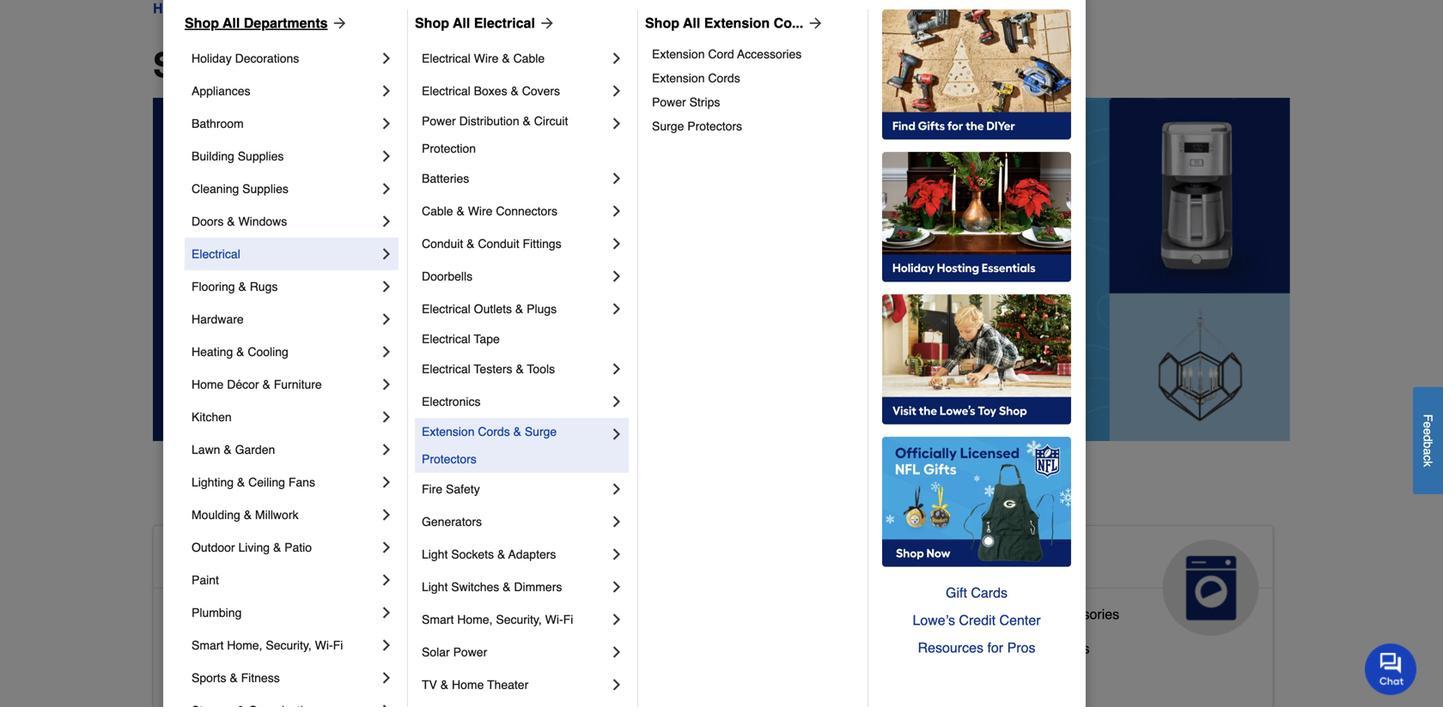 Task type: vqa. For each thing, say whether or not it's contained in the screenshot.
Surge inside the Extension Cords & Surge Protectors
yes



Task type: describe. For each thing, give the bounding box(es) containing it.
chillers
[[1044, 641, 1090, 657]]

f e e d b a c k
[[1421, 415, 1435, 467]]

chevron right image for kitchen
[[378, 409, 395, 426]]

& left millwork on the left
[[244, 509, 252, 522]]

animal & pet care image
[[780, 540, 876, 637]]

rugs
[[250, 280, 278, 294]]

accessible for accessible bedroom
[[168, 641, 233, 657]]

boxes
[[474, 84, 507, 98]]

1 horizontal spatial protectors
[[688, 119, 742, 133]]

solar power
[[422, 646, 487, 660]]

shop for shop all electrical
[[415, 15, 449, 31]]

power for power strips
[[652, 95, 686, 109]]

arrow right image for shop all extension co...
[[804, 15, 824, 32]]

animal & pet care link
[[537, 527, 890, 637]]

supplies for building supplies
[[238, 149, 284, 163]]

patio
[[285, 541, 312, 555]]

1 vertical spatial wire
[[468, 204, 493, 218]]

extension up extension cord accessories
[[704, 15, 770, 31]]

chevron right image for bathroom
[[378, 115, 395, 132]]

chevron right image for cable & wire connectors
[[608, 203, 625, 220]]

fire
[[422, 483, 443, 497]]

0 vertical spatial bathroom
[[192, 117, 244, 131]]

chevron right image for appliances
[[378, 82, 395, 100]]

0 vertical spatial smart
[[422, 613, 454, 627]]

& right décor
[[262, 378, 270, 392]]

safety
[[446, 483, 480, 497]]

chevron right image for hardware
[[378, 311, 395, 328]]

fitness
[[241, 672, 280, 686]]

home décor & furniture
[[192, 378, 322, 392]]

testers
[[474, 363, 513, 376]]

accessible entry & home link
[[168, 672, 323, 706]]

chevron right image for conduit & conduit fittings
[[608, 235, 625, 253]]

chevron right image for fire safety
[[608, 481, 625, 498]]

0 vertical spatial wire
[[474, 52, 499, 65]]

heating
[[192, 345, 233, 359]]

circuit
[[534, 114, 568, 128]]

entry
[[237, 676, 269, 692]]

resources for pros
[[918, 640, 1036, 656]]

livestock supplies
[[550, 634, 664, 650]]

chevron right image for plumbing
[[378, 605, 395, 622]]

lowe's credit center link
[[882, 607, 1071, 635]]

beverage & wine chillers
[[933, 641, 1090, 657]]

f e e d b a c k button
[[1413, 387, 1443, 495]]

appliance
[[933, 607, 994, 623]]

supplies for livestock supplies
[[611, 634, 664, 650]]

extension for extension cords
[[652, 71, 705, 85]]

extension for extension cords & surge protectors
[[422, 425, 475, 439]]

chevron right image for home décor & furniture
[[378, 376, 395, 393]]

chevron right image for electrical boxes & covers
[[608, 82, 625, 100]]

& right tv
[[441, 679, 449, 692]]

bedroom
[[237, 641, 293, 657]]

& left plugs
[[515, 302, 523, 316]]

smart home, security, wi-fi for 'smart home, security, wi-fi' link related to chevron right image corresponding to smart home, security, wi-fi
[[192, 639, 343, 653]]

conduit & conduit fittings
[[422, 237, 562, 251]]

extension cords
[[652, 71, 740, 85]]

chevron right image for generators
[[608, 514, 625, 531]]

covers
[[522, 84, 560, 98]]

gift cards
[[946, 586, 1008, 601]]

chevron right image for batteries
[[608, 170, 625, 187]]

plugs
[[527, 302, 557, 316]]

cords for extension cords & surge protectors
[[478, 425, 510, 439]]

solar power link
[[422, 637, 608, 669]]

cable & wire connectors
[[422, 204, 558, 218]]

electrical for electrical outlets & plugs
[[422, 302, 471, 316]]

k
[[1421, 461, 1435, 467]]

0 horizontal spatial security,
[[266, 639, 312, 653]]

b
[[1421, 442, 1435, 449]]

electrical link
[[192, 238, 378, 271]]

find gifts for the diyer. image
[[882, 9, 1071, 140]]

officially licensed n f l gifts. shop now. image
[[882, 437, 1071, 568]]

chevron right image for light sockets & adapters
[[608, 546, 625, 564]]

sports & fitness link
[[192, 662, 378, 695]]

1 vertical spatial furniture
[[681, 669, 736, 685]]

livestock supplies link
[[550, 631, 664, 665]]

extension cords & surge protectors link
[[422, 418, 608, 473]]

lawn & garden link
[[192, 434, 378, 467]]

windows
[[238, 215, 287, 229]]

electronics
[[422, 395, 481, 409]]

electrical for electrical wire & cable
[[422, 52, 471, 65]]

electrical testers & tools
[[422, 363, 555, 376]]

co...
[[774, 15, 804, 31]]

home décor & furniture link
[[192, 369, 378, 401]]

& right sockets
[[497, 548, 505, 562]]

accessible home
[[168, 547, 367, 575]]

shop for shop all departments
[[185, 15, 219, 31]]

chevron right image for electrical wire & cable
[[608, 50, 625, 67]]

accessible home image
[[397, 540, 494, 637]]

shop for shop all extension co...
[[645, 15, 680, 31]]

all for departments
[[223, 15, 240, 31]]

light for light switches & dimmers
[[422, 581, 448, 595]]

center
[[1000, 613, 1041, 629]]

& left tools
[[516, 363, 524, 376]]

surge inside the surge protectors link
[[652, 119, 684, 133]]

shop all electrical
[[415, 15, 535, 31]]

connectors
[[496, 204, 558, 218]]

cleaning supplies
[[192, 182, 289, 196]]

light switches & dimmers
[[422, 581, 562, 595]]

& right doors
[[227, 215, 235, 229]]

1 vertical spatial wi-
[[315, 639, 333, 653]]

1 vertical spatial home,
[[227, 639, 262, 653]]

cleaning supplies link
[[192, 173, 378, 205]]

appliances image
[[1163, 540, 1259, 637]]

garden
[[235, 443, 275, 457]]

pet beds, houses, & furniture link
[[550, 665, 736, 699]]

& inside power distribution & circuit protection
[[523, 114, 531, 128]]

electrical for electrical testers & tools
[[422, 363, 471, 376]]

extension cords & surge protectors
[[422, 425, 560, 467]]

lighting
[[192, 476, 234, 490]]

& left ceiling
[[237, 476, 245, 490]]

electrical boxes & covers
[[422, 84, 560, 98]]

extension for extension cord accessories
[[652, 47, 705, 61]]

supplies for cleaning supplies
[[242, 182, 289, 196]]

surge protectors
[[652, 119, 742, 133]]

chevron right image for power distribution & circuit protection
[[608, 115, 625, 132]]

cooling
[[248, 345, 289, 359]]

tools
[[527, 363, 555, 376]]

gift cards link
[[882, 580, 1071, 607]]

holiday decorations link
[[192, 42, 378, 75]]

lowe's credit center
[[913, 613, 1041, 629]]

chevron right image for flooring & rugs
[[378, 278, 395, 296]]

animal
[[550, 547, 631, 575]]

& left dimmers
[[503, 581, 511, 595]]

building supplies
[[192, 149, 284, 163]]

ceiling
[[248, 476, 285, 490]]

& left rugs
[[238, 280, 246, 294]]

chevron right image for electrical outlets & plugs
[[608, 301, 625, 318]]

electrical up electrical wire & cable link
[[474, 15, 535, 31]]

fire safety
[[422, 483, 480, 497]]

smart home, security, wi-fi link for chevron right image corresponding to smart home, security, wi-fi
[[192, 630, 378, 662]]

parts
[[997, 607, 1029, 623]]

chevron right image for extension cords & surge protectors
[[608, 426, 625, 443]]

chevron right image for electronics
[[608, 393, 625, 411]]

outdoor
[[192, 541, 235, 555]]

power for power distribution & circuit protection
[[422, 114, 456, 128]]

hardware
[[192, 313, 244, 326]]

departments for shop all departments
[[244, 15, 328, 31]]

paint link
[[192, 564, 378, 597]]

extension cord accessories link
[[652, 42, 856, 66]]

batteries
[[422, 172, 469, 186]]

smart home, security, wi-fi for 'smart home, security, wi-fi' link for chevron right icon related to smart home, security, wi-fi
[[422, 613, 573, 627]]

accessible for accessible entry & home
[[168, 676, 233, 692]]

batteries link
[[422, 162, 608, 195]]

& left patio
[[273, 541, 281, 555]]

0 horizontal spatial appliances link
[[192, 75, 378, 107]]

1 vertical spatial bathroom
[[237, 607, 297, 623]]

doors & windows link
[[192, 205, 378, 238]]

chevron right image for moulding & millwork
[[378, 507, 395, 524]]

lighting & ceiling fans
[[192, 476, 315, 490]]

holiday hosting essentials. image
[[882, 152, 1071, 283]]

chat invite button image
[[1365, 644, 1418, 696]]

1 vertical spatial fi
[[333, 639, 343, 653]]

& inside 'link'
[[1033, 607, 1042, 623]]

décor
[[227, 378, 259, 392]]

electrical boxes & covers link
[[422, 75, 608, 107]]

& right houses,
[[668, 669, 677, 685]]

chevron right image for building supplies
[[378, 148, 395, 165]]

chevron right image for lighting & ceiling fans
[[378, 474, 395, 491]]

& left pros
[[996, 641, 1005, 657]]

conduit & conduit fittings link
[[422, 228, 608, 260]]

all down shop all departments link
[[248, 46, 291, 85]]

chevron right image for holiday decorations
[[378, 50, 395, 67]]

credit
[[959, 613, 996, 629]]

tv & home theater link
[[422, 669, 608, 702]]

accessible home link
[[154, 527, 507, 637]]

& up electrical boxes & covers link
[[502, 52, 510, 65]]



Task type: locate. For each thing, give the bounding box(es) containing it.
1 accessible from the top
[[168, 547, 293, 575]]

chevron right image for doorbells
[[608, 268, 625, 285]]

1 conduit from the left
[[422, 237, 463, 251]]

protectors inside extension cords & surge protectors
[[422, 453, 477, 467]]

cable down the batteries
[[422, 204, 453, 218]]

1 e from the top
[[1421, 422, 1435, 429]]

cords for extension cords
[[708, 71, 740, 85]]

lawn
[[192, 443, 220, 457]]

appliance parts & accessories link
[[933, 603, 1120, 637]]

accessories inside appliance parts & accessories 'link'
[[1046, 607, 1120, 623]]

light left switches at the left of page
[[422, 581, 448, 595]]

furniture
[[274, 378, 322, 392], [681, 669, 736, 685]]

furniture right houses,
[[681, 669, 736, 685]]

chevron right image for heating & cooling
[[378, 344, 395, 361]]

2 shop from the left
[[415, 15, 449, 31]]

power up protection
[[422, 114, 456, 128]]

light switches & dimmers link
[[422, 571, 608, 604]]

chevron right image
[[378, 50, 395, 67], [608, 50, 625, 67], [378, 82, 395, 100], [608, 82, 625, 100], [378, 115, 395, 132], [608, 115, 625, 132], [378, 148, 395, 165], [608, 170, 625, 187], [378, 180, 395, 198], [608, 203, 625, 220], [608, 235, 625, 253], [378, 246, 395, 263], [378, 278, 395, 296], [378, 311, 395, 328], [378, 344, 395, 361], [608, 426, 625, 443], [378, 474, 395, 491], [608, 481, 625, 498], [608, 514, 625, 531], [378, 540, 395, 557], [608, 546, 625, 564], [378, 572, 395, 589], [378, 605, 395, 622], [608, 612, 625, 629], [378, 670, 395, 687], [608, 677, 625, 694]]

cords down the electronics link
[[478, 425, 510, 439]]

0 horizontal spatial furniture
[[274, 378, 322, 392]]

accessible bathroom link
[[168, 603, 297, 637]]

power strips link
[[652, 90, 856, 114]]

smart up sports in the bottom of the page
[[192, 639, 224, 653]]

security, down plumbing link on the left bottom of the page
[[266, 639, 312, 653]]

1 horizontal spatial security,
[[496, 613, 542, 627]]

& down cable & wire connectors
[[467, 237, 475, 251]]

departments down "shop all electrical"
[[301, 46, 511, 85]]

home,
[[457, 613, 493, 627], [227, 639, 262, 653]]

light inside light sockets & adapters link
[[422, 548, 448, 562]]

1 vertical spatial appliances
[[933, 547, 1062, 575]]

1 shop from the left
[[185, 15, 219, 31]]

1 horizontal spatial fi
[[563, 613, 573, 627]]

chevron right image for solar power
[[608, 644, 625, 662]]

0 horizontal spatial surge
[[525, 425, 557, 439]]

& right animal
[[637, 547, 655, 575]]

dimmers
[[514, 581, 562, 595]]

0 horizontal spatial wi-
[[315, 639, 333, 653]]

outdoor living & patio
[[192, 541, 312, 555]]

0 vertical spatial home,
[[457, 613, 493, 627]]

0 horizontal spatial fi
[[333, 639, 343, 653]]

0 horizontal spatial cords
[[478, 425, 510, 439]]

care
[[550, 575, 604, 602]]

appliances link up chillers
[[919, 527, 1273, 637]]

2 light from the top
[[422, 581, 448, 595]]

cord
[[708, 47, 734, 61]]

appliances up cards
[[933, 547, 1062, 575]]

sports
[[192, 672, 226, 686]]

1 horizontal spatial furniture
[[681, 669, 736, 685]]

0 horizontal spatial smart home, security, wi-fi
[[192, 639, 343, 653]]

cable up covers at the top left
[[513, 52, 545, 65]]

accessible entry & home
[[168, 676, 323, 692]]

all up extension cord accessories
[[683, 15, 700, 31]]

0 horizontal spatial appliances
[[192, 84, 250, 98]]

1 vertical spatial surge
[[525, 425, 557, 439]]

e up b
[[1421, 429, 1435, 435]]

home, down switches at the left of page
[[457, 613, 493, 627]]

cords down extension cord accessories
[[708, 71, 740, 85]]

1 horizontal spatial pet
[[661, 547, 699, 575]]

1 vertical spatial protectors
[[422, 453, 477, 467]]

doors
[[192, 215, 224, 229]]

arrow right image inside 'shop all extension co...' link
[[804, 15, 824, 32]]

& down the batteries
[[457, 204, 465, 218]]

chevron right image for outdoor living & patio
[[378, 540, 395, 557]]

beverage & wine chillers link
[[933, 637, 1090, 672]]

1 horizontal spatial arrow right image
[[804, 15, 824, 32]]

appliances link down decorations
[[192, 75, 378, 107]]

arrow right image
[[535, 15, 556, 32]]

electrical wire & cable link
[[422, 42, 608, 75]]

chevron right image for electrical
[[378, 246, 395, 263]]

1 light from the top
[[422, 548, 448, 562]]

1 arrow right image from the left
[[328, 15, 348, 32]]

pet beds, houses, & furniture
[[550, 669, 736, 685]]

supplies up houses,
[[611, 634, 664, 650]]

departments
[[244, 15, 328, 31], [301, 46, 511, 85]]

cleaning
[[192, 182, 239, 196]]

smart home, security, wi-fi up fitness
[[192, 639, 343, 653]]

smart home, security, wi-fi
[[422, 613, 573, 627], [192, 639, 343, 653]]

& right parts
[[1033, 607, 1042, 623]]

electrical outlets & plugs link
[[422, 293, 608, 326]]

electrical down "doorbells"
[[422, 302, 471, 316]]

chevron right image for cleaning supplies
[[378, 180, 395, 198]]

cords
[[708, 71, 740, 85], [478, 425, 510, 439]]

beverage
[[933, 641, 992, 657]]

0 vertical spatial cable
[[513, 52, 545, 65]]

security,
[[496, 613, 542, 627], [266, 639, 312, 653]]

2 vertical spatial power
[[453, 646, 487, 660]]

extension
[[704, 15, 770, 31], [652, 47, 705, 61], [652, 71, 705, 85], [422, 425, 475, 439]]

wire
[[474, 52, 499, 65], [468, 204, 493, 218]]

houses,
[[614, 669, 664, 685]]

1 horizontal spatial wi-
[[545, 613, 563, 627]]

0 vertical spatial supplies
[[238, 149, 284, 163]]

& down the electronics link
[[513, 425, 521, 439]]

security, up solar power link on the left bottom of page
[[496, 613, 542, 627]]

power distribution & circuit protection link
[[422, 107, 608, 162]]

extension up the power strips
[[652, 71, 705, 85]]

1 vertical spatial pet
[[550, 669, 571, 685]]

chevron right image for smart home, security, wi-fi
[[378, 637, 395, 655]]

cords inside extension cords & surge protectors
[[478, 425, 510, 439]]

2 conduit from the left
[[478, 237, 519, 251]]

3 shop from the left
[[645, 15, 680, 31]]

1 vertical spatial departments
[[301, 46, 511, 85]]

& left circuit
[[523, 114, 531, 128]]

electrical testers & tools link
[[422, 353, 608, 386]]

shop all departments
[[185, 15, 328, 31]]

supplies up cleaning supplies
[[238, 149, 284, 163]]

1 horizontal spatial accessories
[[1046, 607, 1120, 623]]

& left cooling
[[236, 345, 244, 359]]

accessories up chillers
[[1046, 607, 1120, 623]]

& right lawn
[[224, 443, 232, 457]]

electrical up electronics
[[422, 363, 471, 376]]

accessible for accessible home
[[168, 547, 293, 575]]

conduit down cable & wire connectors
[[478, 237, 519, 251]]

visit the lowe's toy shop. image
[[882, 295, 1071, 425]]

accessible inside accessible bathroom link
[[168, 607, 233, 623]]

accessible inside accessible bedroom 'link'
[[168, 641, 233, 657]]

2 vertical spatial supplies
[[611, 634, 664, 650]]

plumbing
[[192, 607, 242, 620]]

tape
[[474, 332, 500, 346]]

home link
[[153, 0, 191, 19]]

chevron right image
[[378, 213, 395, 230], [608, 268, 625, 285], [608, 301, 625, 318], [608, 361, 625, 378], [378, 376, 395, 393], [608, 393, 625, 411], [378, 409, 395, 426], [378, 442, 395, 459], [378, 507, 395, 524], [608, 579, 625, 596], [378, 637, 395, 655], [608, 644, 625, 662], [378, 703, 395, 708]]

extension cord accessories
[[652, 47, 802, 61]]

0 vertical spatial accessories
[[737, 47, 802, 61]]

accessible bedroom
[[168, 641, 293, 657]]

appliance parts & accessories
[[933, 607, 1120, 623]]

1 horizontal spatial smart home, security, wi-fi link
[[422, 604, 608, 637]]

electronics link
[[422, 386, 608, 418]]

chevron right image for light switches & dimmers
[[608, 579, 625, 596]]

protectors down strips
[[688, 119, 742, 133]]

2 e from the top
[[1421, 429, 1435, 435]]

shop all departments
[[153, 46, 511, 85]]

appliances down the holiday
[[192, 84, 250, 98]]

1 horizontal spatial shop
[[415, 15, 449, 31]]

millwork
[[255, 509, 299, 522]]

& right boxes on the top left of page
[[511, 84, 519, 98]]

for
[[988, 640, 1004, 656]]

arrow right image for shop all departments
[[328, 15, 348, 32]]

0 vertical spatial protectors
[[688, 119, 742, 133]]

departments inside shop all departments link
[[244, 15, 328, 31]]

f
[[1421, 415, 1435, 422]]

hardware link
[[192, 303, 378, 336]]

accessible inside accessible home link
[[168, 547, 293, 575]]

0 vertical spatial departments
[[244, 15, 328, 31]]

1 horizontal spatial surge
[[652, 119, 684, 133]]

arrow right image
[[328, 15, 348, 32], [804, 15, 824, 32]]

4 accessible from the top
[[168, 676, 233, 692]]

cards
[[971, 586, 1008, 601]]

0 vertical spatial smart home, security, wi-fi
[[422, 613, 573, 627]]

1 horizontal spatial smart
[[422, 613, 454, 627]]

1 vertical spatial cable
[[422, 204, 453, 218]]

wi- up livestock
[[545, 613, 563, 627]]

1 vertical spatial smart home, security, wi-fi
[[192, 639, 343, 653]]

chevron right image for tv & home theater
[[608, 677, 625, 694]]

1 vertical spatial security,
[[266, 639, 312, 653]]

all up electrical wire & cable
[[453, 15, 470, 31]]

0 horizontal spatial shop
[[185, 15, 219, 31]]

protectors up fire safety
[[422, 453, 477, 467]]

electrical up flooring
[[192, 247, 240, 261]]

1 vertical spatial cords
[[478, 425, 510, 439]]

0 horizontal spatial protectors
[[422, 453, 477, 467]]

3 accessible from the top
[[168, 641, 233, 657]]

power distribution & circuit protection
[[422, 114, 572, 156]]

shop
[[153, 46, 239, 85]]

2 arrow right image from the left
[[804, 15, 824, 32]]

0 vertical spatial light
[[422, 548, 448, 562]]

electrical for electrical boxes & covers
[[422, 84, 471, 98]]

all for electrical
[[453, 15, 470, 31]]

surge
[[652, 119, 684, 133], [525, 425, 557, 439]]

0 vertical spatial power
[[652, 95, 686, 109]]

accessible
[[168, 547, 293, 575], [168, 607, 233, 623], [168, 641, 233, 657], [168, 676, 233, 692]]

smart home, security, wi-fi down light switches & dimmers at the bottom left of the page
[[422, 613, 573, 627]]

0 vertical spatial appliances
[[192, 84, 250, 98]]

lighting & ceiling fans link
[[192, 467, 378, 499]]

arrow right image up the extension cord accessories link
[[804, 15, 824, 32]]

0 horizontal spatial smart home, security, wi-fi link
[[192, 630, 378, 662]]

enjoy savings year-round. no matter what you're shopping for, find what you need at a great price. image
[[153, 98, 1290, 442]]

generators link
[[422, 506, 608, 539]]

light sockets & adapters link
[[422, 539, 608, 571]]

1 vertical spatial power
[[422, 114, 456, 128]]

0 horizontal spatial smart
[[192, 639, 224, 653]]

shop up electrical wire & cable
[[415, 15, 449, 31]]

smart home, security, wi-fi link for chevron right icon related to smart home, security, wi-fi
[[422, 604, 608, 637]]

arrow right image up shop all departments
[[328, 15, 348, 32]]

chevron right image for doors & windows
[[378, 213, 395, 230]]

electrical for electrical tape
[[422, 332, 471, 346]]

smart home, security, wi-fi link
[[422, 604, 608, 637], [192, 630, 378, 662]]

0 horizontal spatial conduit
[[422, 237, 463, 251]]

1 vertical spatial accessories
[[1046, 607, 1120, 623]]

paint
[[192, 574, 219, 588]]

2 accessible from the top
[[168, 607, 233, 623]]

light inside light switches & dimmers link
[[422, 581, 448, 595]]

all for extension
[[683, 15, 700, 31]]

chevron right image for paint
[[378, 572, 395, 589]]

wire up 'conduit & conduit fittings'
[[468, 204, 493, 218]]

electrical wire & cable
[[422, 52, 545, 65]]

1 horizontal spatial cords
[[708, 71, 740, 85]]

power up tv & home theater
[[453, 646, 487, 660]]

shop up the holiday
[[185, 15, 219, 31]]

accessories inside the extension cord accessories link
[[737, 47, 802, 61]]

departments up holiday decorations link
[[244, 15, 328, 31]]

fittings
[[523, 237, 562, 251]]

electrical tape
[[422, 332, 500, 346]]

departments for shop all departments
[[301, 46, 511, 85]]

0 horizontal spatial accessories
[[737, 47, 802, 61]]

smart home, security, wi-fi link up fitness
[[192, 630, 378, 662]]

extension up the extension cords
[[652, 47, 705, 61]]

wi- up sports & fitness link
[[315, 639, 333, 653]]

extension inside extension cords & surge protectors
[[422, 425, 475, 439]]

chevron right image for smart home, security, wi-fi
[[608, 612, 625, 629]]

theater
[[487, 679, 529, 692]]

supplies up windows
[[242, 182, 289, 196]]

0 vertical spatial furniture
[[274, 378, 322, 392]]

light down generators
[[422, 548, 448, 562]]

smart home, security, wi-fi link down light switches & dimmers at the bottom left of the page
[[422, 604, 608, 637]]

electrical left boxes on the top left of page
[[422, 84, 471, 98]]

0 vertical spatial pet
[[661, 547, 699, 575]]

livestock
[[550, 634, 608, 650]]

0 vertical spatial cords
[[708, 71, 740, 85]]

beds,
[[575, 669, 610, 685]]

1 horizontal spatial appliances
[[933, 547, 1062, 575]]

0 vertical spatial security,
[[496, 613, 542, 627]]

1 horizontal spatial appliances link
[[919, 527, 1273, 637]]

accessible for accessible bathroom
[[168, 607, 233, 623]]

1 vertical spatial appliances link
[[919, 527, 1273, 637]]

accessible inside accessible entry & home link
[[168, 676, 233, 692]]

light for light sockets & adapters
[[422, 548, 448, 562]]

1 vertical spatial smart
[[192, 639, 224, 653]]

pros
[[1007, 640, 1036, 656]]

pet inside animal & pet care
[[661, 547, 699, 575]]

accessories
[[737, 47, 802, 61], [1046, 607, 1120, 623]]

flooring & rugs
[[192, 280, 278, 294]]

smart up solar
[[422, 613, 454, 627]]

cable
[[513, 52, 545, 65], [422, 204, 453, 218]]

fans
[[289, 476, 315, 490]]

0 vertical spatial surge
[[652, 119, 684, 133]]

& inside extension cords & surge protectors
[[513, 425, 521, 439]]

& inside animal & pet care
[[637, 547, 655, 575]]

electrical left tape
[[422, 332, 471, 346]]

1 horizontal spatial conduit
[[478, 237, 519, 251]]

0 horizontal spatial cable
[[422, 204, 453, 218]]

chevron right image for electrical testers & tools
[[608, 361, 625, 378]]

power left strips
[[652, 95, 686, 109]]

outlets
[[474, 302, 512, 316]]

& down accessible bedroom 'link'
[[230, 672, 238, 686]]

electrical outlets & plugs
[[422, 302, 557, 316]]

0 vertical spatial fi
[[563, 613, 573, 627]]

2 horizontal spatial shop
[[645, 15, 680, 31]]

1 horizontal spatial home,
[[457, 613, 493, 627]]

fi up sports & fitness link
[[333, 639, 343, 653]]

holiday decorations
[[192, 52, 299, 65]]

wire up boxes on the top left of page
[[474, 52, 499, 65]]

0 horizontal spatial pet
[[550, 669, 571, 685]]

fi
[[563, 613, 573, 627], [333, 639, 343, 653]]

arrow right image inside shop all departments link
[[328, 15, 348, 32]]

conduit up "doorbells"
[[422, 237, 463, 251]]

shop up the extension cords
[[645, 15, 680, 31]]

1 vertical spatial supplies
[[242, 182, 289, 196]]

chevron right image for lawn & garden
[[378, 442, 395, 459]]

chevron right image for sports & fitness
[[378, 670, 395, 687]]

power inside power distribution & circuit protection
[[422, 114, 456, 128]]

0 vertical spatial wi-
[[545, 613, 563, 627]]

extension down electronics
[[422, 425, 475, 439]]

bathroom up the bedroom
[[237, 607, 297, 623]]

0 vertical spatial appliances link
[[192, 75, 378, 107]]

1 horizontal spatial smart home, security, wi-fi
[[422, 613, 573, 627]]

generators
[[422, 515, 482, 529]]

1 horizontal spatial cable
[[513, 52, 545, 65]]

surge down the power strips
[[652, 119, 684, 133]]

shop
[[185, 15, 219, 31], [415, 15, 449, 31], [645, 15, 680, 31]]

1 vertical spatial light
[[422, 581, 448, 595]]

bathroom up building
[[192, 117, 244, 131]]

all up holiday decorations
[[223, 15, 240, 31]]

kitchen link
[[192, 401, 378, 434]]

0 horizontal spatial arrow right image
[[328, 15, 348, 32]]

bathroom link
[[192, 107, 378, 140]]

& right entry
[[273, 676, 282, 692]]

electrical down "shop all electrical"
[[422, 52, 471, 65]]

surge down the electronics link
[[525, 425, 557, 439]]

flooring & rugs link
[[192, 271, 378, 303]]

accessories up extension cords link on the top of page
[[737, 47, 802, 61]]

home, down accessible bathroom link
[[227, 639, 262, 653]]

fi up livestock
[[563, 613, 573, 627]]

e up d
[[1421, 422, 1435, 429]]

accessible bedroom link
[[168, 637, 293, 672]]

lawn & garden
[[192, 443, 275, 457]]

bathroom
[[192, 117, 244, 131], [237, 607, 297, 623]]

furniture down heating & cooling link
[[274, 378, 322, 392]]

surge inside extension cords & surge protectors
[[525, 425, 557, 439]]

0 horizontal spatial home,
[[227, 639, 262, 653]]

supplies
[[238, 149, 284, 163], [242, 182, 289, 196], [611, 634, 664, 650]]



